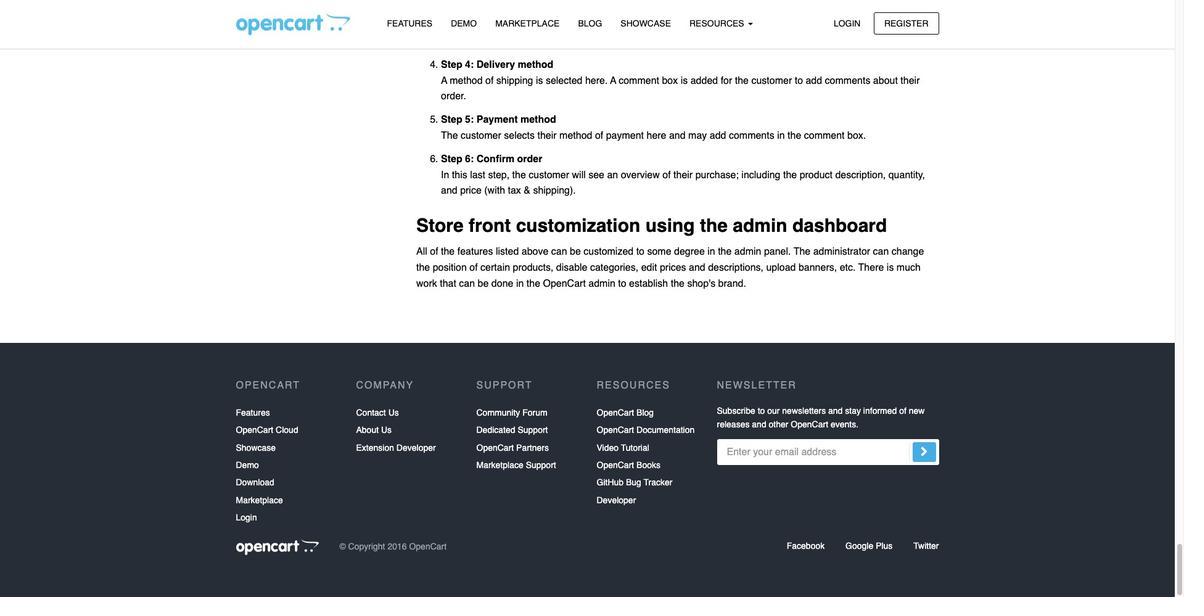 Task type: vqa. For each thing, say whether or not it's contained in the screenshot.
the top the System
no



Task type: locate. For each thing, give the bounding box(es) containing it.
customer up the shipping).
[[529, 169, 569, 181]]

tutorial
[[621, 443, 650, 453]]

2 horizontal spatial their
[[901, 75, 920, 86]]

box inside step 4: delivery method a method of shipping is selected here. a comment box is added for the customer to add comments about their order.
[[662, 75, 678, 86]]

twitter
[[914, 541, 939, 551]]

step for the
[[441, 114, 463, 125]]

opencart blog link
[[597, 404, 654, 422]]

0 vertical spatial that
[[677, 4, 694, 15]]

opencart for opencart books
[[597, 460, 634, 470]]

their inside step 6: confirm order in this last step, the customer will see an overview of their purchase; including the product description, quantity, and price (with tax & shipping).
[[674, 169, 693, 181]]

0 horizontal spatial demo
[[236, 460, 259, 470]]

opencart for opencart documentation
[[597, 425, 634, 435]]

features link up opencart cloud on the left of the page
[[236, 404, 270, 422]]

0 vertical spatial the
[[441, 130, 458, 141]]

of left shipping
[[486, 75, 494, 86]]

the up product
[[788, 130, 802, 141]]

partners
[[516, 443, 549, 453]]

resources up opencart blog
[[597, 380, 671, 391]]

billing down the same. at the right of the page
[[878, 20, 903, 31]]

1 vertical spatial us
[[381, 425, 392, 435]]

1 step from the top
[[441, 59, 463, 70]]

customer down 5:
[[461, 130, 501, 141]]

shop's
[[688, 278, 716, 289]]

0 vertical spatial billing
[[800, 4, 825, 15]]

demo down billing
[[451, 19, 477, 28]]

1 vertical spatial add
[[710, 130, 726, 141]]

0 horizontal spatial are
[[783, 20, 798, 31]]

customization
[[516, 215, 641, 236]]

1 horizontal spatial a
[[610, 75, 616, 86]]

google plus link
[[846, 541, 893, 551]]

1 vertical spatial showcase link
[[236, 439, 276, 457]]

1 vertical spatial their
[[538, 130, 557, 141]]

comment down the form at the top right of page
[[619, 75, 660, 86]]

0 horizontal spatial login
[[236, 513, 257, 523]]

0 vertical spatial features link
[[378, 13, 442, 35]]

opencart down the disable
[[543, 278, 586, 289]]

is inside all of the features listed above can be customized to some degree in the admin panel. the administrator can change the position of certain products, disable categories, edit prices and descriptions, upload banners, etc. there is much work that can be done in the opencart admin to establish the shop's brand.
[[887, 262, 894, 273]]

in right done
[[516, 278, 524, 289]]

login left register
[[834, 18, 861, 28]]

0 vertical spatial box
[[611, 4, 627, 15]]

1 horizontal spatial delivery
[[619, 20, 655, 31]]

of left new
[[900, 406, 907, 416]]

the down this
[[441, 36, 455, 47]]

in right degree
[[708, 246, 715, 257]]

a right here.
[[610, 75, 616, 86]]

0 horizontal spatial features
[[236, 408, 270, 418]]

that down position on the left of the page
[[440, 278, 456, 289]]

0 horizontal spatial demo link
[[236, 457, 259, 474]]

their right selects
[[538, 130, 557, 141]]

showcase link
[[612, 13, 680, 35], [236, 439, 276, 457]]

login for login link to the top
[[834, 18, 861, 28]]

1 horizontal spatial comment
[[804, 130, 845, 141]]

be left done
[[478, 278, 489, 289]]

features up opencart cloud on the left of the page
[[236, 408, 270, 418]]

their right 'about'
[[901, 75, 920, 86]]

2016
[[388, 542, 407, 552]]

1 horizontal spatial demo link
[[442, 13, 486, 35]]

features for opencart cloud
[[236, 408, 270, 418]]

1 horizontal spatial features link
[[378, 13, 442, 35]]

can down it
[[501, 36, 517, 47]]

box inside in billing details, the user can check a box to indicate that the delivery details and billing details are the same. this will cause it to skip over this step to delivery method. if the delivery etails are different from the billing details the customer can enter this information in a form in this section.
[[611, 4, 627, 15]]

delivery up shipping
[[477, 59, 515, 70]]

0 vertical spatial step
[[441, 59, 463, 70]]

1 horizontal spatial showcase
[[621, 19, 671, 28]]

1 horizontal spatial blog
[[637, 408, 654, 418]]

panel.
[[764, 246, 791, 257]]

opencart - open source shopping cart solution image
[[236, 13, 350, 35]]

are right etails
[[783, 20, 798, 31]]

billing up different
[[800, 4, 825, 15]]

of right overview
[[663, 169, 671, 181]]

comment inside step 4: delivery method a method of shipping is selected here. a comment box is added for the customer to add comments about their order.
[[619, 75, 660, 86]]

in inside step 5: payment method the customer selects their method of payment here and may add comments in the comment box.
[[777, 130, 785, 141]]

download
[[236, 478, 274, 488]]

showcase down indicate
[[621, 19, 671, 28]]

1 vertical spatial in
[[441, 169, 449, 181]]

developer down github
[[597, 495, 636, 505]]

a up step
[[602, 4, 608, 15]]

step left the 6:
[[441, 154, 463, 165]]

to left our
[[758, 406, 765, 416]]

delivery
[[619, 20, 655, 31], [477, 59, 515, 70]]

(with
[[484, 185, 505, 196]]

showcase down opencart cloud link
[[236, 443, 276, 453]]

1 vertical spatial will
[[572, 169, 586, 181]]

will inside step 6: confirm order in this last step, the customer will see an overview of their purchase; including the product description, quantity, and price (with tax & shipping).
[[572, 169, 586, 181]]

1 in from the top
[[441, 4, 449, 15]]

the left the same. at the right of the page
[[876, 4, 890, 15]]

enter
[[520, 36, 542, 47]]

in up this
[[441, 4, 449, 15]]

1 vertical spatial demo link
[[236, 457, 259, 474]]

extension developer
[[356, 443, 436, 453]]

0 horizontal spatial developer
[[397, 443, 436, 453]]

purchase;
[[696, 169, 739, 181]]

step inside step 4: delivery method a method of shipping is selected here. a comment box is added for the customer to add comments about their order.
[[441, 59, 463, 70]]

0 horizontal spatial be
[[478, 278, 489, 289]]

0 vertical spatial us
[[388, 408, 399, 418]]

0 horizontal spatial blog
[[578, 19, 602, 28]]

tax
[[508, 185, 521, 196]]

that up method.
[[677, 4, 694, 15]]

cloud
[[276, 425, 298, 435]]

shipping).
[[533, 185, 576, 196]]

will
[[463, 20, 476, 31], [572, 169, 586, 181]]

to down different
[[795, 75, 803, 86]]

developer
[[397, 443, 436, 453], [597, 495, 636, 505]]

edit
[[641, 262, 657, 273]]

the left product
[[783, 169, 797, 181]]

step
[[441, 59, 463, 70], [441, 114, 463, 125], [441, 154, 463, 165]]

0 vertical spatial demo link
[[442, 13, 486, 35]]

1 horizontal spatial a
[[625, 36, 630, 47]]

opencart partners
[[477, 443, 549, 453]]

here
[[647, 130, 667, 141]]

may
[[689, 130, 707, 141]]

1 horizontal spatial their
[[674, 169, 693, 181]]

1 vertical spatial comments
[[729, 130, 775, 141]]

1 horizontal spatial are
[[859, 4, 873, 15]]

opencart image
[[236, 539, 319, 555]]

blog up the opencart documentation
[[637, 408, 654, 418]]

features for demo
[[387, 19, 433, 28]]

login link down download link
[[236, 509, 257, 527]]

front
[[469, 215, 511, 236]]

0 horizontal spatial features link
[[236, 404, 270, 422]]

customer inside step 6: confirm order in this last step, the customer will see an overview of their purchase; including the product description, quantity, and price (with tax & shipping).
[[529, 169, 569, 181]]

comment left 'box.'
[[804, 130, 845, 141]]

blog link
[[569, 13, 612, 35]]

0 horizontal spatial their
[[538, 130, 557, 141]]

step,
[[488, 169, 510, 181]]

login for login link to the bottom
[[236, 513, 257, 523]]

1 vertical spatial the
[[794, 246, 811, 257]]

add right may
[[710, 130, 726, 141]]

0 vertical spatial will
[[463, 20, 476, 31]]

to up edit
[[636, 246, 645, 257]]

opencart up opencart cloud on the left of the page
[[236, 380, 301, 391]]

2 step from the top
[[441, 114, 463, 125]]

opencart up github
[[597, 460, 634, 470]]

opencart down dedicated
[[477, 443, 514, 453]]

etc.
[[840, 262, 856, 273]]

using
[[646, 215, 695, 236]]

1 vertical spatial box
[[662, 75, 678, 86]]

store
[[416, 215, 464, 236]]

the inside step 4: delivery method a method of shipping is selected here. a comment box is added for the customer to add comments about their order.
[[735, 75, 749, 86]]

details
[[749, 4, 778, 15], [828, 4, 856, 15], [906, 20, 934, 31]]

0 horizontal spatial marketplace link
[[236, 492, 283, 509]]

documentation
[[637, 425, 695, 435]]

0 horizontal spatial showcase
[[236, 443, 276, 453]]

opencart inside subscribe to our newsletters and stay informed of new releases and other opencart events.
[[791, 420, 829, 430]]

0 vertical spatial demo
[[451, 19, 477, 28]]

billing
[[800, 4, 825, 15], [878, 20, 903, 31]]

demo link up download
[[236, 457, 259, 474]]

1 vertical spatial developer
[[597, 495, 636, 505]]

2 vertical spatial support
[[526, 460, 556, 470]]

marketplace
[[496, 19, 560, 28], [477, 460, 524, 470], [236, 495, 283, 505]]

video
[[597, 443, 619, 453]]

of
[[486, 75, 494, 86], [595, 130, 604, 141], [663, 169, 671, 181], [430, 246, 438, 257], [470, 262, 478, 273], [900, 406, 907, 416]]

marketplace support link
[[477, 457, 556, 474]]

marketplace down download link
[[236, 495, 283, 505]]

facebook link
[[787, 541, 825, 551]]

of inside step 4: delivery method a method of shipping is selected here. a comment box is added for the customer to add comments about their order.
[[486, 75, 494, 86]]

1 horizontal spatial login
[[834, 18, 861, 28]]

community forum
[[477, 408, 548, 418]]

download link
[[236, 474, 274, 492]]

in up including
[[777, 130, 785, 141]]

showcase link down opencart cloud on the left of the page
[[236, 439, 276, 457]]

0 vertical spatial features
[[387, 19, 433, 28]]

demo up download
[[236, 460, 259, 470]]

0 vertical spatial login
[[834, 18, 861, 28]]

step inside step 6: confirm order in this last step, the customer will see an overview of their purchase; including the product description, quantity, and price (with tax & shipping).
[[441, 154, 463, 165]]

customer
[[458, 36, 498, 47], [752, 75, 792, 86], [461, 130, 501, 141], [529, 169, 569, 181]]

books
[[637, 460, 661, 470]]

confirm
[[477, 154, 515, 165]]

box.
[[848, 130, 866, 141]]

opencart for opencart partners
[[477, 443, 514, 453]]

us right "contact"
[[388, 408, 399, 418]]

1 vertical spatial step
[[441, 114, 463, 125]]

0 vertical spatial showcase link
[[612, 13, 680, 35]]

0 horizontal spatial delivery
[[477, 59, 515, 70]]

this left 'last'
[[452, 169, 467, 181]]

2 in from the top
[[441, 169, 449, 181]]

0 vertical spatial add
[[806, 75, 822, 86]]

comments left 'about'
[[825, 75, 871, 86]]

video tutorial link
[[597, 439, 650, 457]]

us for about us
[[381, 425, 392, 435]]

blog down check
[[578, 19, 602, 28]]

contact us link
[[356, 404, 399, 422]]

1 horizontal spatial demo
[[451, 19, 477, 28]]

0 horizontal spatial details
[[749, 4, 778, 15]]

2 vertical spatial marketplace
[[236, 495, 283, 505]]

in right the form at the top right of page
[[656, 36, 663, 47]]

0 horizontal spatial the
[[441, 130, 458, 141]]

the up banners,
[[794, 246, 811, 257]]

demo for the right "demo" link
[[451, 19, 477, 28]]

a
[[441, 75, 447, 86], [610, 75, 616, 86]]

be up the disable
[[570, 246, 581, 257]]

to
[[629, 4, 638, 15], [516, 20, 524, 31], [608, 20, 617, 31], [795, 75, 803, 86], [636, 246, 645, 257], [618, 278, 627, 289], [758, 406, 765, 416]]

a left the form at the top right of page
[[625, 36, 630, 47]]

0 horizontal spatial resources
[[597, 380, 671, 391]]

2 vertical spatial step
[[441, 154, 463, 165]]

selects
[[504, 130, 535, 141]]

method down 4: at left top
[[450, 75, 483, 86]]

dashboard
[[793, 215, 887, 236]]

delivery inside step 4: delivery method a method of shipping is selected here. a comment box is added for the customer to add comments about their order.
[[477, 59, 515, 70]]

opencart cloud link
[[236, 422, 298, 439]]

support for dedicated
[[518, 425, 548, 435]]

1 horizontal spatial showcase link
[[612, 13, 680, 35]]

1 vertical spatial are
[[783, 20, 798, 31]]

opencart inside 'link'
[[597, 408, 634, 418]]

0 vertical spatial in
[[441, 4, 449, 15]]

step 4: delivery method a method of shipping is selected here. a comment box is added for the customer to add comments about their order.
[[441, 59, 920, 102]]

0 horizontal spatial billing
[[800, 4, 825, 15]]

0 horizontal spatial add
[[710, 130, 726, 141]]

upload
[[767, 262, 796, 273]]

to inside subscribe to our newsletters and stay informed of new releases and other opencart events.
[[758, 406, 765, 416]]

resources link
[[680, 13, 762, 35]]

dedicated
[[477, 425, 515, 435]]

step inside step 5: payment method the customer selects their method of payment here and may add comments in the comment box.
[[441, 114, 463, 125]]

the down products,
[[527, 278, 540, 289]]

0 horizontal spatial comment
[[619, 75, 660, 86]]

features link left billing
[[378, 13, 442, 35]]

1 vertical spatial demo
[[236, 460, 259, 470]]

customer inside step 5: payment method the customer selects their method of payment here and may add comments in the comment box.
[[461, 130, 501, 141]]

billing
[[452, 4, 478, 15]]

opencart for opencart
[[236, 380, 301, 391]]

1 horizontal spatial be
[[570, 246, 581, 257]]

marketplace down opencart partners link
[[477, 460, 524, 470]]

blog inside 'link'
[[637, 408, 654, 418]]

user
[[533, 4, 552, 15]]

comments inside step 4: delivery method a method of shipping is selected here. a comment box is added for the customer to add comments about their order.
[[825, 75, 871, 86]]

opencart up video tutorial
[[597, 425, 634, 435]]

admin
[[733, 215, 788, 236], [735, 246, 762, 257], [589, 278, 616, 289]]

1 horizontal spatial billing
[[878, 20, 903, 31]]

including
[[742, 169, 781, 181]]

in billing details, the user can check a box to indicate that the delivery details and billing details are the same. this will cause it to skip over this step to delivery method. if the delivery etails are different from the billing details the customer can enter this information in a form in this section.
[[441, 4, 934, 47]]

the left user
[[517, 4, 531, 15]]

Enter your email address text field
[[717, 439, 939, 465]]

will left see
[[572, 169, 586, 181]]

0 vertical spatial support
[[477, 380, 533, 391]]

showcase
[[621, 19, 671, 28], [236, 443, 276, 453]]

1 horizontal spatial features
[[387, 19, 433, 28]]

be
[[570, 246, 581, 257], [478, 278, 489, 289]]

the
[[517, 4, 531, 15], [696, 4, 710, 15], [876, 4, 890, 15], [704, 20, 718, 31], [861, 20, 875, 31], [441, 36, 455, 47], [735, 75, 749, 86], [788, 130, 802, 141], [512, 169, 526, 181], [783, 169, 797, 181], [700, 215, 728, 236], [441, 246, 455, 257], [718, 246, 732, 257], [416, 262, 430, 273], [527, 278, 540, 289], [671, 278, 685, 289]]

bug
[[626, 478, 642, 488]]

© copyright 2016 opencart
[[340, 542, 447, 552]]

box left added
[[662, 75, 678, 86]]

the up tax
[[512, 169, 526, 181]]

0 horizontal spatial box
[[611, 4, 627, 15]]

opencart inside all of the features listed above can be customized to some degree in the admin panel. the administrator can change the position of certain products, disable categories, edit prices and descriptions, upload banners, etc. there is much work that can be done in the opencart admin to establish the shop's brand.
[[543, 278, 586, 289]]

register
[[885, 18, 929, 28]]

us for contact us
[[388, 408, 399, 418]]

that inside all of the features listed above can be customized to some degree in the admin panel. the administrator can change the position of certain products, disable categories, edit prices and descriptions, upload banners, etc. there is much work that can be done in the opencart admin to establish the shop's brand.
[[440, 278, 456, 289]]

opencart left cloud
[[236, 425, 273, 435]]

©
[[340, 542, 346, 552]]

disable
[[556, 262, 588, 273]]

admin up 'panel.'
[[733, 215, 788, 236]]

all of the features listed above can be customized to some degree in the admin panel. the administrator can change the position of certain products, disable categories, edit prices and descriptions, upload banners, etc. there is much work that can be done in the opencart admin to establish the shop's brand.
[[416, 246, 924, 289]]

customer down 'cause'
[[458, 36, 498, 47]]

this down over
[[545, 36, 560, 47]]

the inside step 5: payment method the customer selects their method of payment here and may add comments in the comment box.
[[788, 130, 802, 141]]

a
[[602, 4, 608, 15], [625, 36, 630, 47]]

demo
[[451, 19, 477, 28], [236, 460, 259, 470]]

delivery up section.
[[713, 4, 747, 15]]

the right for
[[735, 75, 749, 86]]

1 horizontal spatial resources
[[690, 19, 747, 28]]

in inside step 6: confirm order in this last step, the customer will see an overview of their purchase; including the product description, quantity, and price (with tax & shipping).
[[441, 169, 449, 181]]

add down different
[[806, 75, 822, 86]]

comments inside step 5: payment method the customer selects their method of payment here and may add comments in the comment box.
[[729, 130, 775, 141]]

0 horizontal spatial that
[[440, 278, 456, 289]]

marketplace link down download
[[236, 492, 283, 509]]

and inside all of the features listed above can be customized to some degree in the admin panel. the administrator can change the position of certain products, disable categories, edit prices and descriptions, upload banners, etc. there is much work that can be done in the opencart admin to establish the shop's brand.
[[689, 262, 706, 273]]

opencart down newsletters
[[791, 420, 829, 430]]

0 horizontal spatial will
[[463, 20, 476, 31]]

a up order.
[[441, 75, 447, 86]]

support up partners
[[518, 425, 548, 435]]

support down partners
[[526, 460, 556, 470]]

demo link up 4: at left top
[[442, 13, 486, 35]]

the
[[441, 130, 458, 141], [794, 246, 811, 257]]

change
[[892, 246, 924, 257]]

5:
[[465, 114, 474, 125]]

register link
[[874, 12, 939, 34]]

marketplace link up 'enter'
[[486, 13, 569, 35]]

0 vertical spatial comments
[[825, 75, 871, 86]]

1 horizontal spatial marketplace link
[[486, 13, 569, 35]]

can up the disable
[[551, 246, 567, 257]]

is left added
[[681, 75, 688, 86]]

banners,
[[799, 262, 837, 273]]

add
[[806, 75, 822, 86], [710, 130, 726, 141]]

customer inside in billing details, the user can check a box to indicate that the delivery details and billing details are the same. this will cause it to skip over this step to delivery method. if the delivery etails are different from the billing details the customer can enter this information in a form in this section.
[[458, 36, 498, 47]]

1 horizontal spatial box
[[662, 75, 678, 86]]

0 vertical spatial their
[[901, 75, 920, 86]]

1 horizontal spatial that
[[677, 4, 694, 15]]

3 step from the top
[[441, 154, 463, 165]]

will down billing
[[463, 20, 476, 31]]

the down order.
[[441, 130, 458, 141]]

1 horizontal spatial login link
[[824, 12, 871, 34]]

1 horizontal spatial will
[[572, 169, 586, 181]]

developer right extension at the left of page
[[397, 443, 436, 453]]



Task type: describe. For each thing, give the bounding box(es) containing it.
2 vertical spatial admin
[[589, 278, 616, 289]]

add inside step 5: payment method the customer selects their method of payment here and may add comments in the comment box.
[[710, 130, 726, 141]]

extension developer link
[[356, 439, 436, 457]]

about us link
[[356, 422, 392, 439]]

subscribe
[[717, 406, 756, 416]]

&
[[524, 185, 531, 196]]

of right all
[[430, 246, 438, 257]]

order
[[517, 154, 543, 165]]

opencart for opencart cloud
[[236, 425, 273, 435]]

the up degree
[[700, 215, 728, 236]]

1 vertical spatial be
[[478, 278, 489, 289]]

opencart books link
[[597, 457, 661, 474]]

check
[[574, 4, 600, 15]]

6:
[[465, 154, 474, 165]]

demo for the leftmost "demo" link
[[236, 460, 259, 470]]

2 horizontal spatial details
[[906, 20, 934, 31]]

about
[[356, 425, 379, 435]]

much
[[897, 262, 921, 273]]

information
[[563, 36, 612, 47]]

the inside all of the features listed above can be customized to some degree in the admin panel. the administrator can change the position of certain products, disable categories, edit prices and descriptions, upload banners, etc. there is much work that can be done in the opencart admin to establish the shop's brand.
[[794, 246, 811, 257]]

of inside step 5: payment method the customer selects their method of payment here and may add comments in the comment box.
[[595, 130, 604, 141]]

step for in
[[441, 154, 463, 165]]

step
[[587, 20, 606, 31]]

copyright
[[348, 542, 385, 552]]

video tutorial
[[597, 443, 650, 453]]

opencart cloud
[[236, 425, 298, 435]]

extension
[[356, 443, 394, 453]]

of inside subscribe to our newsletters and stay informed of new releases and other opencart events.
[[900, 406, 907, 416]]

google
[[846, 541, 874, 551]]

1 vertical spatial resources
[[597, 380, 671, 391]]

to down 'categories,'
[[618, 278, 627, 289]]

different
[[800, 20, 836, 31]]

payment
[[606, 130, 644, 141]]

the down "prices"
[[671, 278, 685, 289]]

github bug tracker link
[[597, 474, 673, 492]]

features
[[458, 246, 493, 257]]

shipping
[[497, 75, 533, 86]]

1 horizontal spatial developer
[[597, 495, 636, 505]]

1 vertical spatial delivery
[[721, 20, 755, 31]]

establish
[[629, 278, 668, 289]]

and inside in billing details, the user can check a box to indicate that the delivery details and billing details are the same. this will cause it to skip over this step to delivery method. if the delivery etails are different from the billing details the customer can enter this information in a form in this section.
[[781, 4, 797, 15]]

if
[[696, 20, 702, 31]]

from
[[839, 20, 858, 31]]

1 horizontal spatial details
[[828, 4, 856, 15]]

features link for demo
[[378, 13, 442, 35]]

the up descriptions,
[[718, 246, 732, 257]]

over
[[547, 20, 566, 31]]

store front customization using the admin dashboard
[[416, 215, 887, 236]]

0 vertical spatial are
[[859, 4, 873, 15]]

quantity,
[[889, 169, 925, 181]]

events.
[[831, 420, 859, 430]]

about us
[[356, 425, 392, 435]]

can up over
[[555, 4, 571, 15]]

method up selects
[[521, 114, 556, 125]]

description,
[[836, 169, 886, 181]]

that inside in billing details, the user can check a box to indicate that the delivery details and billing details are the same. this will cause it to skip over this step to delivery method. if the delivery etails are different from the billing details the customer can enter this information in a form in this section.
[[677, 4, 694, 15]]

the down all
[[416, 262, 430, 273]]

last
[[470, 169, 486, 181]]

done
[[492, 278, 514, 289]]

0 vertical spatial marketplace link
[[486, 13, 569, 35]]

payment
[[477, 114, 518, 125]]

and inside step 6: confirm order in this last step, the customer will see an overview of their purchase; including the product description, quantity, and price (with tax & shipping).
[[441, 185, 458, 196]]

to inside step 4: delivery method a method of shipping is selected here. a comment box is added for the customer to add comments about their order.
[[795, 75, 803, 86]]

of inside step 6: confirm order in this last step, the customer will see an overview of their purchase; including the product description, quantity, and price (with tax & shipping).
[[663, 169, 671, 181]]

the inside step 5: payment method the customer selects their method of payment here and may add comments in the comment box.
[[441, 130, 458, 141]]

method down 'enter'
[[518, 59, 554, 70]]

1 vertical spatial a
[[625, 36, 630, 47]]

their inside step 5: payment method the customer selects their method of payment here and may add comments in the comment box.
[[538, 130, 557, 141]]

2 a from the left
[[610, 75, 616, 86]]

here.
[[585, 75, 608, 86]]

angle right image
[[921, 444, 928, 459]]

contact
[[356, 408, 386, 418]]

opencart for opencart blog
[[597, 408, 634, 418]]

to right step
[[608, 20, 617, 31]]

opencart documentation
[[597, 425, 695, 435]]

this
[[441, 20, 460, 31]]

this inside step 6: confirm order in this last step, the customer will see an overview of their purchase; including the product description, quantity, and price (with tax & shipping).
[[452, 169, 467, 181]]

the up position on the left of the page
[[441, 246, 455, 257]]

this down method.
[[666, 36, 681, 47]]

details,
[[481, 4, 514, 15]]

opencart blog
[[597, 408, 654, 418]]

0 vertical spatial login link
[[824, 12, 871, 34]]

added
[[691, 75, 718, 86]]

tracker
[[644, 478, 673, 488]]

can up there at the right of the page
[[873, 246, 889, 257]]

method up see
[[560, 130, 593, 141]]

0 horizontal spatial showcase link
[[236, 439, 276, 457]]

opencart partners link
[[477, 439, 549, 457]]

products,
[[513, 262, 554, 273]]

add inside step 4: delivery method a method of shipping is selected here. a comment box is added for the customer to add comments about their order.
[[806, 75, 822, 86]]

other
[[769, 420, 789, 430]]

prices
[[660, 262, 686, 273]]

new
[[909, 406, 925, 416]]

1 vertical spatial admin
[[735, 246, 762, 257]]

newsletter
[[717, 380, 797, 391]]

company
[[356, 380, 414, 391]]

community forum link
[[477, 404, 548, 422]]

forum
[[523, 408, 548, 418]]

price
[[460, 185, 482, 196]]

and inside step 5: payment method the customer selects their method of payment here and may add comments in the comment box.
[[669, 130, 686, 141]]

listed
[[496, 246, 519, 257]]

the right if
[[704, 20, 718, 31]]

their inside step 4: delivery method a method of shipping is selected here. a comment box is added for the customer to add comments about their order.
[[901, 75, 920, 86]]

in inside in billing details, the user can check a box to indicate that the delivery details and billing details are the same. this will cause it to skip over this step to delivery method. if the delivery etails are different from the billing details the customer can enter this information in a form in this section.
[[441, 4, 449, 15]]

1 vertical spatial marketplace
[[477, 460, 524, 470]]

marketplace support
[[477, 460, 556, 470]]

0 vertical spatial delivery
[[713, 4, 747, 15]]

to right it
[[516, 20, 524, 31]]

stay
[[845, 406, 861, 416]]

developer inside extension developer "link"
[[397, 443, 436, 453]]

some
[[647, 246, 672, 257]]

community
[[477, 408, 520, 418]]

1 horizontal spatial is
[[681, 75, 688, 86]]

see
[[589, 169, 605, 181]]

0 vertical spatial marketplace
[[496, 19, 560, 28]]

our
[[768, 406, 780, 416]]

will inside in billing details, the user can check a box to indicate that the delivery details and billing details are the same. this will cause it to skip over this step to delivery method. if the delivery etails are different from the billing details the customer can enter this information in a form in this section.
[[463, 20, 476, 31]]

order.
[[441, 91, 466, 102]]

certain
[[481, 262, 510, 273]]

can down position on the left of the page
[[459, 278, 475, 289]]

step 6: confirm order in this last step, the customer will see an overview of their purchase; including the product description, quantity, and price (with tax & shipping).
[[441, 154, 925, 196]]

1 vertical spatial login link
[[236, 509, 257, 527]]

comment inside step 5: payment method the customer selects their method of payment here and may add comments in the comment box.
[[804, 130, 845, 141]]

1 a from the left
[[441, 75, 447, 86]]

delivery inside in billing details, the user can check a box to indicate that the delivery details and billing details are the same. this will cause it to skip over this step to delivery method. if the delivery etails are different from the billing details the customer can enter this information in a form in this section.
[[619, 20, 655, 31]]

descriptions,
[[708, 262, 764, 273]]

google plus
[[846, 541, 893, 551]]

selected
[[546, 75, 583, 86]]

customer inside step 4: delivery method a method of shipping is selected here. a comment box is added for the customer to add comments about their order.
[[752, 75, 792, 86]]

of down features
[[470, 262, 478, 273]]

0 vertical spatial resources
[[690, 19, 747, 28]]

0 vertical spatial admin
[[733, 215, 788, 236]]

customized
[[584, 246, 634, 257]]

support for marketplace
[[526, 460, 556, 470]]

1 vertical spatial marketplace link
[[236, 492, 283, 509]]

opencart right 2016 at the bottom left
[[409, 542, 447, 552]]

0 vertical spatial be
[[570, 246, 581, 257]]

it
[[508, 20, 513, 31]]

subscribe to our newsletters and stay informed of new releases and other opencart events.
[[717, 406, 925, 430]]

in left the form at the top right of page
[[614, 36, 622, 47]]

0 vertical spatial blog
[[578, 19, 602, 28]]

0 vertical spatial showcase
[[621, 19, 671, 28]]

0 horizontal spatial a
[[602, 4, 608, 15]]

the up if
[[696, 4, 710, 15]]

0 horizontal spatial is
[[536, 75, 543, 86]]

dedicated support
[[477, 425, 548, 435]]

opencart documentation link
[[597, 422, 695, 439]]

1 vertical spatial billing
[[878, 20, 903, 31]]

the right from
[[861, 20, 875, 31]]

section.
[[684, 36, 718, 47]]

step for a
[[441, 59, 463, 70]]

1 vertical spatial showcase
[[236, 443, 276, 453]]

this down check
[[569, 20, 584, 31]]

features link for opencart cloud
[[236, 404, 270, 422]]

to left indicate
[[629, 4, 638, 15]]

administrator
[[814, 246, 871, 257]]



